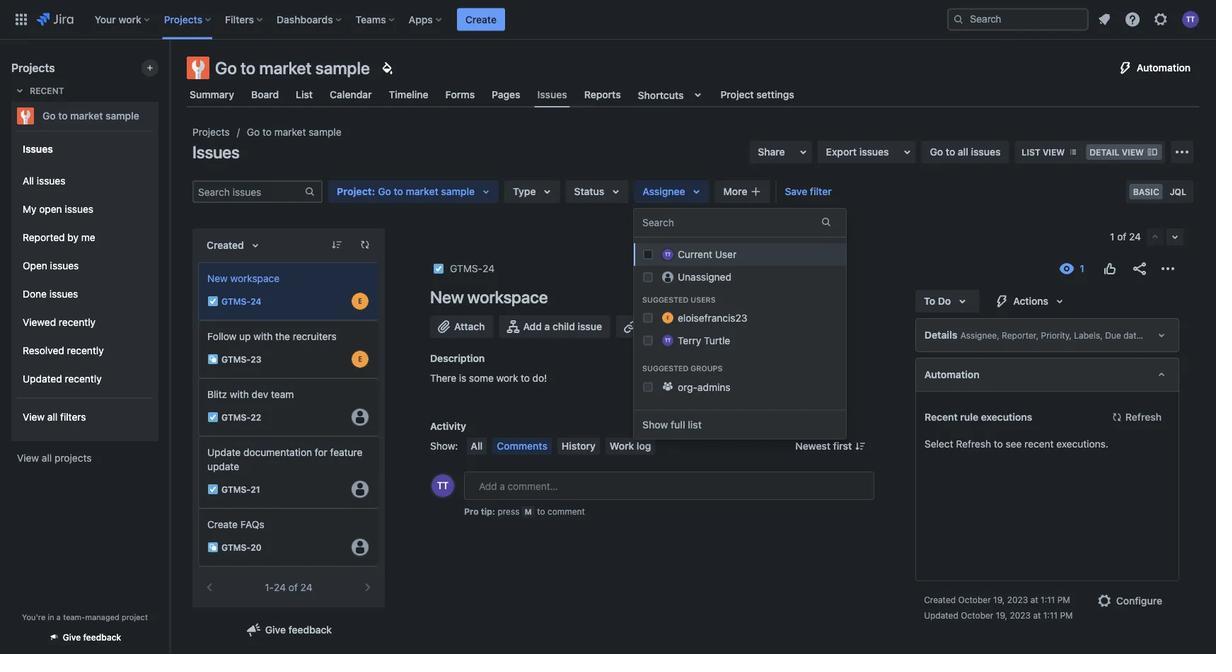 Task type: describe. For each thing, give the bounding box(es) containing it.
tab list containing issues
[[178, 82, 1208, 108]]

23
[[251, 355, 262, 365]]

your
[[95, 13, 116, 25]]

due
[[1106, 331, 1122, 340]]

help image
[[1125, 11, 1142, 28]]

primary element
[[8, 0, 948, 39]]

some
[[469, 373, 494, 384]]

teams button
[[352, 8, 400, 31]]

settings image
[[1153, 11, 1170, 28]]

3 sub-task element from the top
[[198, 567, 379, 625]]

eloisefrancis23 image for follow up with the recruiters
[[352, 351, 369, 368]]

appswitcher icon image
[[13, 11, 30, 28]]

de
[[1207, 331, 1217, 340]]

gtms-23
[[222, 355, 262, 365]]

collapse recent projects image
[[11, 82, 28, 99]]

pro tip: press m to comment
[[464, 507, 585, 517]]

recruiters
[[293, 331, 337, 343]]

to right m
[[537, 507, 546, 517]]

newest first image
[[855, 441, 867, 452]]

child
[[553, 321, 575, 333]]

0 vertical spatial 2023
[[1008, 595, 1029, 605]]

project for project : go to market sample
[[337, 186, 372, 198]]

view all projects link
[[11, 446, 159, 471]]

board link
[[248, 82, 282, 108]]

1 vertical spatial october
[[962, 611, 994, 621]]

eloisefrancis23 image for new workspace
[[352, 293, 369, 310]]

newest first button
[[787, 438, 875, 455]]

there is some work to do!
[[430, 373, 547, 384]]

sub task image for create faqs
[[207, 542, 219, 554]]

gtms- for up
[[222, 355, 251, 365]]

issues for done issues
[[49, 289, 78, 300]]

updated recently
[[23, 374, 102, 385]]

0 horizontal spatial feedback
[[83, 633, 121, 643]]

more button
[[715, 181, 771, 203]]

24 inside list box
[[251, 297, 262, 306]]

1 vertical spatial with
[[230, 389, 249, 401]]

gtms- for faqs
[[222, 543, 251, 553]]

view for list view
[[1043, 147, 1066, 157]]

notifications image
[[1097, 11, 1114, 28]]

time
[[1147, 331, 1167, 340]]

0 vertical spatial 19,
[[994, 595, 1006, 605]]

list box containing new workspace
[[198, 263, 379, 655]]

task image left gtms-24 link on the left top
[[433, 263, 445, 275]]

issue inside button
[[663, 321, 687, 333]]

suggested groups
[[643, 365, 723, 373]]

dashboards
[[277, 13, 333, 25]]

reported
[[23, 232, 65, 244]]

m
[[525, 508, 532, 517]]

gtms-22
[[222, 413, 261, 423]]

view for view all filters
[[23, 412, 45, 423]]

list for list
[[296, 89, 313, 101]]

comment
[[548, 507, 585, 517]]

my open issues
[[23, 204, 93, 215]]

gtms- for with
[[222, 413, 251, 423]]

profile image of terry turtle image
[[432, 475, 454, 498]]

all for all
[[471, 441, 483, 452]]

1 vertical spatial pm
[[1061, 611, 1074, 621]]

done
[[23, 289, 47, 300]]

update
[[207, 447, 241, 459]]

project
[[122, 613, 148, 622]]

1 vertical spatial projects
[[11, 61, 55, 75]]

sample left add to starred image
[[106, 110, 139, 122]]

configure link
[[1089, 590, 1172, 613]]

forms link
[[443, 82, 478, 108]]

feature
[[330, 447, 363, 459]]

go to all issues link
[[922, 141, 1010, 164]]

list link
[[293, 82, 316, 108]]

search image
[[954, 14, 965, 25]]

market right :
[[406, 186, 439, 198]]

pro
[[464, 507, 479, 517]]

1 vertical spatial new workspace
[[430, 287, 548, 307]]

viewed recently link
[[17, 309, 153, 337]]

banner containing your work
[[0, 0, 1217, 40]]

1 vertical spatial 1:11
[[1044, 611, 1058, 621]]

shortcuts button
[[635, 82, 710, 108]]

sample left type
[[441, 186, 475, 198]]

1 vertical spatial workspace
[[468, 287, 548, 307]]

1 vertical spatial go to market sample
[[42, 110, 139, 122]]

open
[[39, 204, 62, 215]]

my
[[23, 204, 36, 215]]

status button
[[566, 181, 629, 203]]

your work
[[95, 13, 141, 25]]

all for filters
[[47, 412, 58, 423]]

create project image
[[144, 62, 156, 74]]

show full list button
[[634, 414, 711, 436]]

view for detail view
[[1123, 147, 1145, 157]]

sample down list link
[[309, 126, 342, 138]]

in
[[48, 613, 54, 622]]

log
[[637, 441, 652, 452]]

sort descending image
[[331, 239, 343, 251]]

reporter,
[[1002, 331, 1039, 340]]

summary link
[[187, 82, 237, 108]]

assignee
[[643, 186, 686, 198]]

group containing all issues
[[17, 163, 153, 398]]

timeline
[[389, 89, 429, 101]]

to left do!
[[521, 373, 530, 384]]

addicon image
[[751, 186, 762, 198]]

1 vertical spatial 19,
[[997, 611, 1008, 621]]

calendar
[[330, 89, 372, 101]]

created october 19, 2023 at 1:11 pm updated october 19, 2023 at 1:11 pm
[[925, 595, 1074, 621]]

detail
[[1090, 147, 1120, 157]]

0 vertical spatial go to market sample
[[215, 58, 370, 78]]

0 horizontal spatial give
[[63, 633, 81, 643]]

1 vertical spatial 2023
[[1011, 611, 1031, 621]]

me
[[81, 232, 95, 244]]

issues for go to market sample 'link' to the left
[[23, 143, 53, 155]]

reported by me
[[23, 232, 95, 244]]

done issues
[[23, 289, 78, 300]]

new workspace inside list box
[[207, 273, 280, 285]]

description
[[430, 353, 485, 365]]

vote options: no one has voted for this issue yet. image
[[1102, 261, 1119, 278]]

to do
[[925, 296, 952, 307]]

link issue button
[[617, 316, 697, 338]]

to right open export issues dropdown image
[[946, 146, 956, 158]]

viewed
[[23, 317, 56, 329]]

reports link
[[582, 82, 624, 108]]

filters
[[60, 412, 86, 423]]

0 vertical spatial pm
[[1058, 595, 1071, 605]]

new inside task element
[[207, 273, 228, 285]]

0 horizontal spatial a
[[57, 613, 61, 622]]

actions image
[[1160, 261, 1177, 278]]

terry
[[678, 335, 702, 347]]

automation image
[[1118, 59, 1135, 76]]

admins
[[698, 381, 731, 393]]

pages link
[[489, 82, 524, 108]]

open share dialog image
[[795, 144, 812, 161]]

1 horizontal spatial with
[[254, 331, 273, 343]]

history
[[562, 441, 596, 452]]

detail view
[[1090, 147, 1145, 157]]

market down list link
[[274, 126, 306, 138]]

issues for open issues
[[50, 260, 79, 272]]

org-
[[678, 381, 698, 393]]

dev
[[252, 389, 269, 401]]

updated recently link
[[17, 365, 153, 394]]

create for create
[[466, 13, 497, 25]]

0 vertical spatial october
[[959, 595, 992, 605]]

press
[[498, 507, 520, 517]]

link
[[641, 321, 660, 333]]

market up list link
[[259, 58, 312, 78]]

Search field
[[948, 8, 1089, 31]]

import and bulk change issues image
[[1174, 144, 1191, 161]]

team-
[[63, 613, 85, 622]]

recently for resolved recently
[[67, 345, 104, 357]]

all for all issues
[[23, 175, 34, 187]]

there
[[430, 373, 457, 384]]

labels,
[[1075, 331, 1104, 340]]

1 horizontal spatial go to market sample link
[[247, 124, 342, 141]]

save filter
[[785, 186, 832, 198]]

automation inside automation button
[[1138, 62, 1191, 74]]

1-
[[265, 582, 274, 594]]

actions button
[[986, 290, 1078, 313]]

project for project settings
[[721, 89, 754, 101]]

open export issues dropdown image
[[899, 144, 916, 161]]

attach
[[454, 321, 485, 333]]

workspace inside task element
[[230, 273, 280, 285]]

0 vertical spatial 1:11
[[1041, 595, 1056, 605]]

work inside popup button
[[119, 13, 141, 25]]

to down board link
[[263, 126, 272, 138]]

blitz
[[207, 389, 227, 401]]

team
[[271, 389, 294, 401]]

created button
[[198, 234, 272, 257]]

you're
[[22, 613, 45, 622]]

issues for export issues
[[860, 146, 890, 158]]

task image for blitz with dev team
[[207, 412, 219, 423]]

projects for projects link
[[193, 126, 230, 138]]

recent
[[30, 86, 64, 96]]

1 horizontal spatial give feedback button
[[237, 619, 341, 642]]



Task type: vqa. For each thing, say whether or not it's contained in the screenshot.
documentation's Gtms-
yes



Task type: locate. For each thing, give the bounding box(es) containing it.
list right go to all issues link on the right of the page
[[1023, 147, 1041, 157]]

0 horizontal spatial issue
[[578, 321, 602, 333]]

order by image
[[247, 237, 264, 254]]

go down board link
[[247, 126, 260, 138]]

view left projects
[[17, 453, 39, 464]]

suggested up group icon
[[643, 365, 689, 373]]

1 horizontal spatial give feedback
[[265, 625, 332, 636]]

1 vertical spatial a
[[57, 613, 61, 622]]

view right detail
[[1123, 147, 1145, 157]]

1 suggested from the top
[[643, 296, 689, 304]]

update documentation for feature update
[[207, 447, 363, 473]]

jql
[[1171, 187, 1187, 197]]

with right up
[[254, 331, 273, 343]]

Search issues text field
[[194, 182, 304, 202]]

settings
[[757, 89, 795, 101]]

0 horizontal spatial all
[[23, 175, 34, 187]]

show full list
[[643, 419, 702, 431]]

faqs
[[241, 519, 265, 531]]

view left filters
[[23, 412, 45, 423]]

gtms- left copy link to issue image
[[450, 263, 483, 275]]

menu bar
[[464, 438, 659, 455]]

1 horizontal spatial all
[[471, 441, 483, 452]]

go right open export issues dropdown image
[[931, 146, 944, 158]]

0 horizontal spatial view
[[1043, 147, 1066, 157]]

1 vertical spatial all
[[471, 441, 483, 452]]

newest
[[796, 441, 831, 452]]

0 vertical spatial new workspace
[[207, 273, 280, 285]]

of right "1-"
[[289, 582, 298, 594]]

recently down resolved recently link
[[65, 374, 102, 385]]

issues for projects link
[[193, 142, 240, 162]]

go to market sample link down list link
[[247, 124, 342, 141]]

1 horizontal spatial new workspace
[[430, 287, 548, 307]]

0 vertical spatial with
[[254, 331, 273, 343]]

2 suggested from the top
[[643, 365, 689, 373]]

board
[[251, 89, 279, 101]]

assignee button
[[634, 181, 710, 203]]

2 sub-task element from the top
[[198, 509, 379, 567]]

0 horizontal spatial give feedback
[[63, 633, 121, 643]]

1 vertical spatial work
[[497, 373, 518, 384]]

recently for updated recently
[[65, 374, 102, 385]]

recently down done issues link
[[59, 317, 96, 329]]

0 vertical spatial workspace
[[230, 273, 280, 285]]

apps button
[[405, 8, 447, 31]]

project up refresh icon
[[337, 186, 372, 198]]

gtms-24 link
[[450, 261, 495, 278]]

task element containing update documentation for feature update
[[198, 437, 379, 509]]

issues right open
[[65, 204, 93, 215]]

suggested for suggested users
[[643, 296, 689, 304]]

0 vertical spatial recently
[[59, 317, 96, 329]]

created for created october 19, 2023 at 1:11 pm updated october 19, 2023 at 1:11 pm
[[925, 595, 956, 605]]

copy link to issue image
[[492, 263, 503, 274]]

0 horizontal spatial updated
[[23, 374, 62, 385]]

shortcuts
[[638, 89, 684, 101]]

go to market sample link down recent
[[11, 102, 153, 130]]

2 horizontal spatial issues
[[538, 89, 568, 100]]

1 vertical spatial create
[[207, 519, 238, 531]]

recently for viewed recently
[[59, 317, 96, 329]]

1 horizontal spatial create
[[466, 13, 497, 25]]

go inside go to all issues link
[[931, 146, 944, 158]]

feedback down managed
[[83, 633, 121, 643]]

0 horizontal spatial gtms-24
[[222, 297, 262, 306]]

type button
[[505, 181, 560, 203]]

new up the attach button
[[430, 287, 464, 307]]

a
[[545, 321, 550, 333], [57, 613, 61, 622]]

go down recent
[[42, 110, 56, 122]]

a inside button
[[545, 321, 550, 333]]

all inside all button
[[471, 441, 483, 452]]

1-24 of 24
[[265, 582, 313, 594]]

to up board
[[241, 58, 256, 78]]

0 vertical spatial create
[[466, 13, 497, 25]]

1 vertical spatial updated
[[925, 611, 959, 621]]

banner
[[0, 0, 1217, 40]]

1 horizontal spatial updated
[[925, 611, 959, 621]]

0 horizontal spatial go to market sample link
[[11, 102, 153, 130]]

group
[[17, 130, 153, 440], [17, 163, 153, 398]]

jira image
[[37, 11, 73, 28], [37, 11, 73, 28]]

more
[[724, 186, 748, 198]]

all left filters
[[47, 412, 58, 423]]

add a child issue button
[[499, 316, 611, 338]]

my open issues link
[[17, 195, 153, 224]]

0 horizontal spatial project
[[337, 186, 372, 198]]

group containing issues
[[17, 130, 153, 440]]

gtms- for documentation
[[222, 485, 251, 495]]

0 vertical spatial at
[[1031, 595, 1039, 605]]

issue inside button
[[578, 321, 602, 333]]

gtms- for workspace
[[222, 297, 251, 306]]

0 vertical spatial suggested
[[643, 296, 689, 304]]

2 issue from the left
[[663, 321, 687, 333]]

issues up the viewed recently
[[49, 289, 78, 300]]

work right your
[[119, 13, 141, 25]]

follow up with the recruiters
[[207, 331, 337, 343]]

project
[[721, 89, 754, 101], [337, 186, 372, 198]]

0 horizontal spatial work
[[119, 13, 141, 25]]

1 vertical spatial view
[[17, 453, 39, 464]]

dashboards button
[[273, 8, 347, 31]]

projects up collapse recent projects icon at left
[[11, 61, 55, 75]]

do!
[[533, 373, 547, 384]]

up
[[239, 331, 251, 343]]

to
[[241, 58, 256, 78], [58, 110, 68, 122], [263, 126, 272, 138], [946, 146, 956, 158], [394, 186, 403, 198], [521, 373, 530, 384], [537, 507, 546, 517]]

gtms-24 up up
[[222, 297, 262, 306]]

issues up open
[[37, 175, 65, 187]]

sub task image left gtms-20
[[207, 542, 219, 554]]

pages
[[492, 89, 521, 101]]

automation right 'automation' icon
[[1138, 62, 1191, 74]]

automation inside automation element
[[925, 369, 980, 381]]

gtms- inside gtms-24 link
[[450, 263, 483, 275]]

0 vertical spatial automation
[[1138, 62, 1191, 74]]

0 horizontal spatial new
[[207, 273, 228, 285]]

0 vertical spatial eloisefrancis23 image
[[352, 293, 369, 310]]

project inside tab list
[[721, 89, 754, 101]]

0 vertical spatial project
[[721, 89, 754, 101]]

updated inside group
[[23, 374, 62, 385]]

with left dev
[[230, 389, 249, 401]]

list box
[[198, 263, 379, 655]]

sub-task element containing follow up with the recruiters
[[198, 321, 379, 379]]

0 horizontal spatial workspace
[[230, 273, 280, 285]]

configure
[[1117, 596, 1163, 607]]

2 view from the left
[[1123, 147, 1145, 157]]

task image down 'blitz'
[[207, 412, 219, 423]]

projects down summary link
[[193, 126, 230, 138]]

1 group from the top
[[17, 130, 153, 440]]

sub-task element
[[198, 321, 379, 379], [198, 509, 379, 567], [198, 567, 379, 625]]

view left detail
[[1043, 147, 1066, 157]]

gtms-24 up attach
[[450, 263, 495, 275]]

3 task element from the top
[[198, 437, 379, 509]]

gtms- down blitz with dev team
[[222, 413, 251, 423]]

issues inside group
[[23, 143, 53, 155]]

0 horizontal spatial give feedback button
[[40, 627, 130, 650]]

gtms- down update
[[222, 485, 251, 495]]

1 horizontal spatial of
[[1118, 231, 1127, 243]]

1 horizontal spatial automation
[[1138, 62, 1191, 74]]

work right "some" at bottom left
[[497, 373, 518, 384]]

view
[[1043, 147, 1066, 157], [1123, 147, 1145, 157]]

1 view from the left
[[1043, 147, 1066, 157]]

2 eloisefrancis23 image from the top
[[352, 351, 369, 368]]

suggested up link issue
[[643, 296, 689, 304]]

gtms- down 'create faqs'
[[222, 543, 251, 553]]

at
[[1031, 595, 1039, 605], [1034, 611, 1042, 621]]

to right :
[[394, 186, 403, 198]]

for
[[315, 447, 328, 459]]

all up my
[[23, 175, 34, 187]]

give feedback down you're in a team-managed project
[[63, 633, 121, 643]]

1 horizontal spatial created
[[925, 595, 956, 605]]

refresh image
[[360, 239, 371, 251]]

all right open export issues dropdown image
[[958, 146, 969, 158]]

resolved
[[23, 345, 64, 357]]

0 vertical spatial all
[[958, 146, 969, 158]]

issues left list view
[[972, 146, 1001, 158]]

documentation
[[244, 447, 312, 459]]

market
[[259, 58, 312, 78], [70, 110, 103, 122], [274, 126, 306, 138], [406, 186, 439, 198]]

0 vertical spatial updated
[[23, 374, 62, 385]]

current
[[678, 249, 713, 261]]

task image for new workspace
[[207, 296, 219, 307]]

gtms- up up
[[222, 297, 251, 306]]

issues down projects link
[[193, 142, 240, 162]]

projects for projects "popup button"
[[164, 13, 203, 25]]

0 horizontal spatial issues
[[23, 143, 53, 155]]

0 horizontal spatial create
[[207, 519, 238, 531]]

0 horizontal spatial automation
[[925, 369, 980, 381]]

go to market sample up list link
[[215, 58, 370, 78]]

history button
[[558, 438, 600, 455]]

follow
[[207, 331, 237, 343]]

export issues button
[[818, 141, 916, 164]]

add
[[523, 321, 542, 333]]

0 horizontal spatial new workspace
[[207, 273, 280, 285]]

open issues link
[[17, 252, 153, 280]]

go right :
[[378, 186, 391, 198]]

go
[[215, 58, 237, 78], [42, 110, 56, 122], [247, 126, 260, 138], [931, 146, 944, 158], [378, 186, 391, 198]]

a right in
[[57, 613, 61, 622]]

open
[[23, 260, 47, 272]]

1 horizontal spatial a
[[545, 321, 550, 333]]

attach button
[[430, 316, 494, 338]]

task image for update documentation for feature update
[[207, 484, 219, 496]]

issues inside button
[[860, 146, 890, 158]]

apps
[[409, 13, 433, 25]]

open issues
[[23, 260, 79, 272]]

0 vertical spatial all
[[23, 175, 34, 187]]

task image down update
[[207, 484, 219, 496]]

list right board
[[296, 89, 313, 101]]

1 vertical spatial recently
[[67, 345, 104, 357]]

recently down viewed recently link
[[67, 345, 104, 357]]

reports
[[585, 89, 621, 101]]

sub task image for follow up with the recruiters
[[207, 354, 219, 365]]

1 vertical spatial list
[[1023, 147, 1041, 157]]

create for create faqs
[[207, 519, 238, 531]]

2 vertical spatial projects
[[193, 126, 230, 138]]

turtle
[[704, 335, 731, 347]]

0 horizontal spatial created
[[207, 240, 244, 251]]

0 vertical spatial sub task image
[[207, 354, 219, 365]]

1 task element from the top
[[198, 263, 379, 321]]

issues right export
[[860, 146, 890, 158]]

market up the all issues link
[[70, 110, 103, 122]]

created for created
[[207, 240, 244, 251]]

calendar link
[[327, 82, 375, 108]]

newest first
[[796, 441, 852, 452]]

updated inside created october 19, 2023 at 1:11 pm updated october 19, 2023 at 1:11 pm
[[925, 611, 959, 621]]

1 horizontal spatial feedback
[[289, 625, 332, 636]]

suggested for suggested groups
[[643, 365, 689, 373]]

of
[[1118, 231, 1127, 243], [289, 582, 298, 594]]

sample up calendar
[[316, 58, 370, 78]]

task image
[[433, 263, 445, 275], [207, 296, 219, 307], [207, 412, 219, 423], [207, 484, 219, 496]]

issues inside tab list
[[538, 89, 568, 100]]

new down created dropdown button
[[207, 273, 228, 285]]

sidebar navigation image
[[154, 57, 185, 85]]

details
[[925, 330, 958, 341]]

1 horizontal spatial give
[[265, 625, 286, 636]]

new workspace down created dropdown button
[[207, 273, 280, 285]]

1 horizontal spatial work
[[497, 373, 518, 384]]

1 horizontal spatial new
[[430, 287, 464, 307]]

1 issue from the left
[[578, 321, 602, 333]]

issue right child
[[578, 321, 602, 333]]

all inside group
[[23, 175, 34, 187]]

Add a comment… field
[[464, 472, 875, 501]]

projects up sidebar navigation image on the top of the page
[[164, 13, 203, 25]]

export
[[827, 146, 857, 158]]

give feedback down 1-24 of 24
[[265, 625, 332, 636]]

timeline link
[[386, 82, 432, 108]]

new workspace
[[207, 273, 280, 285], [430, 287, 548, 307]]

1 vertical spatial at
[[1034, 611, 1042, 621]]

go up summary
[[215, 58, 237, 78]]

create button
[[457, 8, 505, 31]]

1 vertical spatial of
[[289, 582, 298, 594]]

all right show:
[[471, 441, 483, 452]]

create
[[466, 13, 497, 25], [207, 519, 238, 531]]

create up gtms-20
[[207, 519, 238, 531]]

assignee,
[[961, 331, 1000, 340]]

issues for all issues
[[37, 175, 65, 187]]

workspace down order by icon at the top of page
[[230, 273, 280, 285]]

0 vertical spatial of
[[1118, 231, 1127, 243]]

gtms- down up
[[222, 355, 251, 365]]

new workspace down copy link to issue image
[[430, 287, 548, 307]]

0 vertical spatial work
[[119, 13, 141, 25]]

2 vertical spatial all
[[42, 453, 52, 464]]

1 vertical spatial suggested
[[643, 365, 689, 373]]

your profile and settings image
[[1183, 11, 1200, 28]]

0 vertical spatial view
[[23, 412, 45, 423]]

list inside tab list
[[296, 89, 313, 101]]

1 sub-task element from the top
[[198, 321, 379, 379]]

1 horizontal spatial list
[[1023, 147, 1041, 157]]

issues down reported by me
[[50, 260, 79, 272]]

2 group from the top
[[17, 163, 153, 398]]

2 task element from the top
[[198, 379, 379, 437]]

share button
[[750, 141, 812, 164]]

type
[[513, 186, 536, 198]]

go to all issues
[[931, 146, 1001, 158]]

give down team-
[[63, 633, 81, 643]]

sub-task element containing create faqs
[[198, 509, 379, 567]]

eloisefrancis23 image
[[352, 293, 369, 310], [352, 351, 369, 368]]

create right apps 'dropdown button' at the left
[[466, 13, 497, 25]]

project settings
[[721, 89, 795, 101]]

task element containing blitz with dev team
[[198, 379, 379, 437]]

is
[[459, 373, 467, 384]]

project left settings
[[721, 89, 754, 101]]

1 horizontal spatial gtms-24
[[450, 263, 495, 275]]

sub task image
[[207, 354, 219, 365], [207, 542, 219, 554]]

projects
[[55, 453, 92, 464]]

of right 1
[[1118, 231, 1127, 243]]

details element
[[916, 319, 1217, 353]]

1
[[1111, 231, 1115, 243]]

1 horizontal spatial view
[[1123, 147, 1145, 157]]

all for projects
[[42, 453, 52, 464]]

go to market sample down list link
[[247, 126, 342, 138]]

0 vertical spatial list
[[296, 89, 313, 101]]

1 horizontal spatial project
[[721, 89, 754, 101]]

filters
[[225, 13, 254, 25]]

workspace down copy link to issue image
[[468, 287, 548, 307]]

create inside list box
[[207, 519, 238, 531]]

1 vertical spatial created
[[925, 595, 956, 605]]

add to starred image
[[154, 108, 171, 125]]

to down recent
[[58, 110, 68, 122]]

give down "1-"
[[265, 625, 286, 636]]

1 eloisefrancis23 image from the top
[[352, 293, 369, 310]]

tracking,
[[1169, 331, 1204, 340]]

:
[[372, 186, 375, 198]]

task element containing new workspace
[[198, 263, 379, 321]]

status
[[574, 186, 605, 198]]

created inside dropdown button
[[207, 240, 244, 251]]

create inside create button
[[466, 13, 497, 25]]

all left projects
[[42, 453, 52, 464]]

eloisefrancis23
[[678, 312, 748, 324]]

pm
[[1058, 595, 1071, 605], [1061, 611, 1074, 621]]

1 vertical spatial new
[[430, 287, 464, 307]]

a right 'add' on the left of page
[[545, 321, 550, 333]]

give feedback button down you're in a team-managed project
[[40, 627, 130, 650]]

automation element
[[916, 358, 1180, 392]]

feedback down 1-24 of 24
[[289, 625, 332, 636]]

1 horizontal spatial issues
[[193, 142, 240, 162]]

1 horizontal spatial workspace
[[468, 287, 548, 307]]

tab list
[[178, 82, 1208, 108]]

1 vertical spatial project
[[337, 186, 372, 198]]

managed
[[85, 613, 120, 622]]

task image up follow
[[207, 296, 219, 307]]

21
[[251, 485, 260, 495]]

1 vertical spatial sub task image
[[207, 542, 219, 554]]

blitz with dev team
[[207, 389, 294, 401]]

projects inside "popup button"
[[164, 13, 203, 25]]

all issues link
[[17, 167, 153, 195]]

created inside created october 19, 2023 at 1:11 pm updated october 19, 2023 at 1:11 pm
[[925, 595, 956, 605]]

share image
[[1132, 261, 1149, 278]]

sample
[[316, 58, 370, 78], [106, 110, 139, 122], [309, 126, 342, 138], [441, 186, 475, 198]]

automation down details
[[925, 369, 980, 381]]

sub task image down follow
[[207, 354, 219, 365]]

2 vertical spatial go to market sample
[[247, 126, 342, 138]]

user
[[716, 249, 737, 261]]

1 vertical spatial all
[[47, 412, 58, 423]]

all inside group
[[47, 412, 58, 423]]

issues right pages on the left top of the page
[[538, 89, 568, 100]]

1:11
[[1041, 595, 1056, 605], [1044, 611, 1058, 621]]

2 vertical spatial recently
[[65, 374, 102, 385]]

issues up the all issues
[[23, 143, 53, 155]]

1 sub task image from the top
[[207, 354, 219, 365]]

0 vertical spatial gtms-24
[[450, 263, 495, 275]]

2 sub task image from the top
[[207, 542, 219, 554]]

give feedback
[[265, 625, 332, 636], [63, 633, 121, 643]]

0 horizontal spatial with
[[230, 389, 249, 401]]

22
[[251, 413, 261, 423]]

group icon image
[[663, 381, 674, 392]]

menu bar containing all
[[464, 438, 659, 455]]

None text field
[[643, 216, 645, 230]]

viewed recently
[[23, 317, 96, 329]]

0 horizontal spatial of
[[289, 582, 298, 594]]

task element
[[198, 263, 379, 321], [198, 379, 379, 437], [198, 437, 379, 509]]

gtms-20
[[222, 543, 262, 553]]

export issues
[[827, 146, 890, 158]]

0 vertical spatial created
[[207, 240, 244, 251]]

1 vertical spatial gtms-24
[[222, 297, 262, 306]]

set background color image
[[379, 59, 396, 76]]

give feedback button down 1-24 of 24
[[237, 619, 341, 642]]

go to market sample down recent
[[42, 110, 139, 122]]

issue up terry
[[663, 321, 687, 333]]

list for list view
[[1023, 147, 1041, 157]]

view for view all projects
[[17, 453, 39, 464]]



